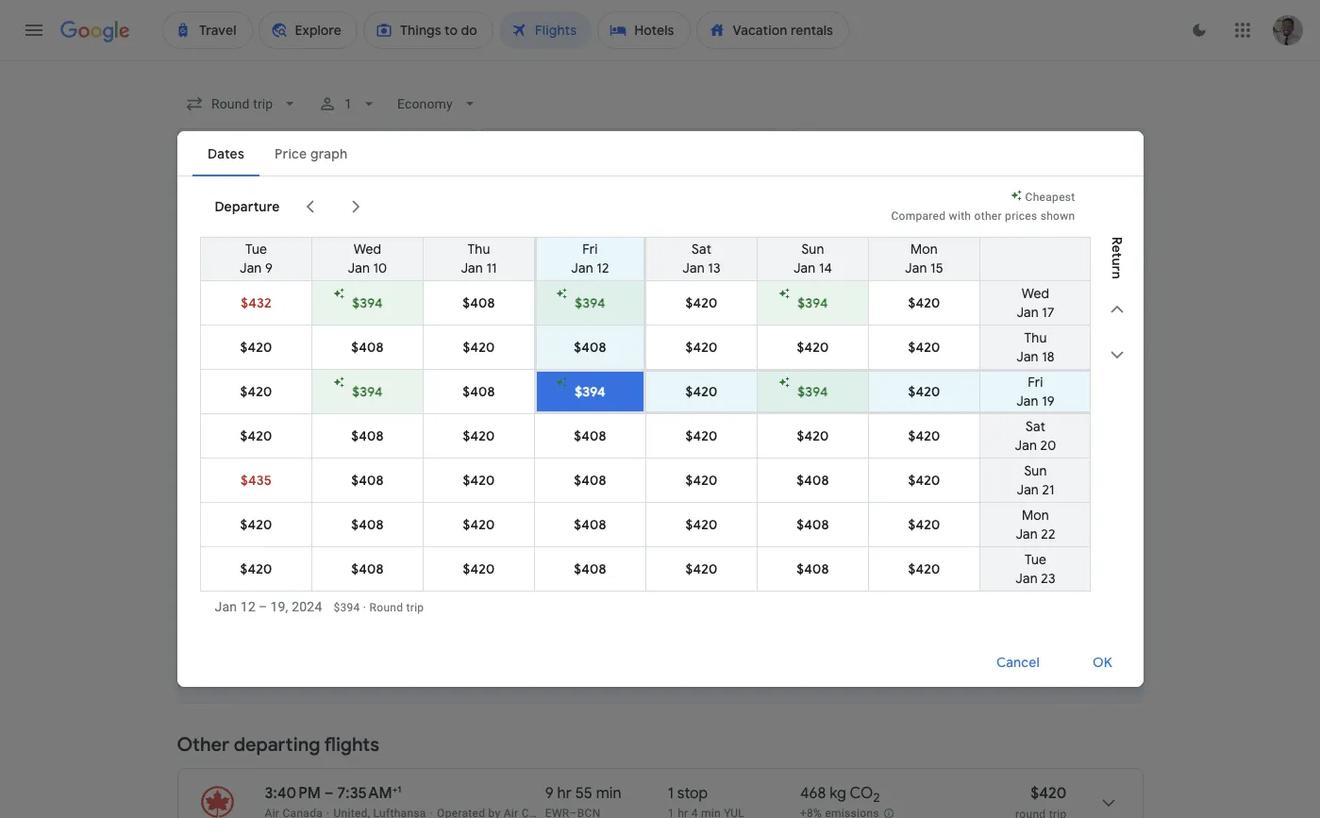 Task type: locate. For each thing, give the bounding box(es) containing it.
none search field containing all filters
[[177, 87, 1143, 250]]

grid
[[954, 274, 980, 291]]

0 horizontal spatial fri
[[582, 241, 597, 258]]

thu up the 18 at the right top
[[1024, 329, 1046, 346]]

hr for 7 hr 25 min bcn
[[557, 406, 571, 425]]

iberia down 25
[[560, 428, 590, 442]]

kg right 468
[[830, 784, 846, 803]]

fri up 12 at the top
[[582, 241, 597, 258]]

co inside 466 kg co 2 +7% emissions
[[850, 406, 873, 425]]

1 horizontal spatial and
[[766, 358, 786, 371]]

thu up "11"
[[467, 241, 490, 258]]

2 7 from the top
[[545, 476, 553, 495]]

learn more about tracked prices image
[[290, 275, 307, 292]]

1 35 from the top
[[575, 476, 592, 495]]

hr up jfk
[[557, 476, 571, 495]]

co right the 399
[[849, 547, 872, 566]]

min down the "level"
[[595, 476, 621, 495]]

2 down apply.
[[873, 412, 880, 428]]

35 down 7 hr 35 min jfk – bcn
[[575, 547, 592, 566]]

co up +12% emissions
[[849, 476, 873, 495]]

round inside $408 round trip
[[1015, 500, 1046, 513]]

$394
[[352, 294, 382, 311], [574, 294, 605, 311], [797, 294, 828, 311], [352, 383, 382, 400], [574, 383, 605, 400], [797, 383, 828, 400], [1032, 406, 1067, 425], [333, 601, 360, 614]]

35 for 7:00 am
[[575, 547, 592, 566]]

finnair for 7 hr 35 min
[[446, 499, 482, 512]]

0 horizontal spatial mon
[[910, 241, 937, 258]]

2 right 468
[[873, 790, 880, 806]]

408 US dollars text field
[[1030, 476, 1067, 495]]

hr inside 7 hr 25 min bcn
[[557, 406, 571, 425]]

sat inside wed jan 17 thu jan 18 fri jan 19 sat jan 20 sun jan 21 mon jan 22 tue jan 23
[[1025, 418, 1045, 435]]

airways, for 11:00 pm
[[399, 428, 443, 442]]

departing up 3:40 pm
[[234, 733, 320, 757]]

departing
[[221, 328, 307, 352], [234, 733, 320, 757]]

sun
[[801, 241, 824, 258], [1024, 462, 1046, 479]]

2 round from the top
[[1015, 500, 1046, 513]]

date grid button
[[872, 265, 995, 299]]

view price history
[[968, 661, 1082, 678]]

virgin atlantic
[[303, 570, 378, 583]]

sat
[[691, 241, 711, 258], [1025, 418, 1045, 435]]

7 down jfk
[[545, 547, 553, 566]]

0 vertical spatial emissions
[[825, 429, 879, 442]]

1 british from the top
[[361, 428, 396, 442]]

0 vertical spatial nonstop
[[668, 406, 727, 425]]

fri up 19 at the right of the page
[[1027, 374, 1043, 391]]

2024 inside find the best price "region"
[[390, 275, 422, 292]]

bcn inside 7 hr 25 min bcn
[[573, 428, 596, 442]]

track
[[209, 275, 243, 292]]

0 vertical spatial tue
[[245, 241, 267, 258]]

0 vertical spatial prices
[[1005, 209, 1037, 223]]

e
[[1108, 245, 1125, 253]]

wed for 10
[[353, 241, 381, 258]]

Arrival time: 12:25 PM on  Saturday, January 13. text field
[[342, 405, 411, 425]]

1 vertical spatial nonstop
[[668, 476, 727, 495]]

2 for 488
[[873, 482, 880, 498]]

0 horizontal spatial 2024
[[292, 599, 322, 614]]

airways, down arrival time: 8:40 am on  saturday, january 13. "text box"
[[399, 499, 443, 512]]

price right on
[[271, 358, 297, 371]]

round for $408
[[1015, 500, 1046, 513]]

trip inside $420 round trip
[[1049, 571, 1067, 584]]

nonstop for 466
[[668, 406, 727, 425]]

total duration 7 hr 35 min. element down 7 hr 35 min jfk – bcn
[[545, 547, 668, 569]]

emissions inside 399 kg co 2 -8% emissions
[[823, 571, 877, 584]]

3 nonstop from the top
[[668, 547, 727, 566]]

+ inside 3:40 pm – 7:35 am + 1
[[392, 783, 398, 795]]

connecting airports
[[852, 195, 978, 212]]

7 up by at the bottom left
[[545, 406, 553, 425]]

jan inside mon jan 15
[[904, 259, 927, 276]]

1 horizontal spatial prices
[[421, 358, 454, 371]]

kg inside 399 kg co 2 -8% emissions
[[829, 547, 845, 566]]

stops button
[[291, 189, 369, 219]]

filters
[[232, 195, 268, 212]]

2 right the 399
[[872, 553, 879, 569]]

3 bcn from the top
[[573, 570, 596, 583]]

hr for 7 hr 35 min – bcn
[[557, 547, 571, 566]]

mon up 22
[[1021, 507, 1049, 524]]

1 vertical spatial mon
[[1021, 507, 1049, 524]]

1
[[344, 96, 352, 111], [631, 358, 638, 371], [407, 405, 411, 417], [398, 546, 402, 559], [398, 783, 401, 795], [668, 784, 674, 803]]

co inside 488 kg co 2
[[849, 476, 873, 495]]

1 vertical spatial thu
[[1024, 329, 1046, 346]]

american
[[265, 499, 315, 512]]

level
[[611, 428, 638, 442]]

min down 7 hr 35 min jfk – bcn
[[595, 547, 621, 566]]

trip right round
[[406, 601, 424, 614]]

1 vertical spatial flights
[[324, 733, 379, 757]]

1 vertical spatial fri
[[1027, 374, 1043, 391]]

468
[[800, 784, 826, 803]]

$394 down the 14
[[797, 294, 828, 311]]

12 – 19, down delta
[[240, 599, 288, 614]]

1 vertical spatial nonstop flight. element
[[668, 476, 727, 498]]

min inside 7 hr 35 min – bcn
[[595, 547, 621, 566]]

0 vertical spatial sun
[[801, 241, 824, 258]]

1 vertical spatial airways,
[[399, 499, 443, 512]]

1 horizontal spatial prices
[[1005, 209, 1037, 223]]

0 vertical spatial airways,
[[399, 428, 443, 442]]

tue inside tue jan 9
[[245, 241, 267, 258]]

+ inside 11:00 pm – 12:25 pm + 1
[[402, 405, 407, 417]]

thu inside 'thu jan 11'
[[467, 241, 490, 258]]

flights up 7:35 am
[[324, 733, 379, 757]]

0 vertical spatial mon
[[910, 241, 937, 258]]

round inside $394 round trip
[[1015, 429, 1046, 443]]

399
[[800, 547, 825, 566]]

2 airways, from the top
[[399, 499, 443, 512]]

0 vertical spatial sat
[[691, 241, 711, 258]]

jan inside tue jan 9
[[239, 259, 261, 276]]

prices for prices include required taxes + fees for 1 adult. optional charges and bag fees may apply. passenger assistance
[[421, 358, 454, 371]]

0 horizontal spatial prices
[[247, 275, 286, 292]]

420 US dollars text field
[[1031, 547, 1067, 566]]

trip inside $408 round trip
[[1049, 500, 1067, 513]]

$420
[[685, 294, 717, 311], [908, 294, 940, 311], [240, 339, 272, 356], [462, 339, 494, 356], [685, 339, 717, 356], [796, 339, 828, 356], [908, 339, 940, 356], [240, 383, 272, 400], [685, 383, 717, 400], [908, 383, 940, 400], [240, 427, 272, 444], [462, 427, 494, 444], [685, 427, 717, 444], [796, 427, 828, 444], [908, 427, 940, 444], [462, 472, 494, 489], [685, 472, 717, 489], [908, 472, 940, 489], [240, 516, 272, 533], [462, 516, 494, 533], [685, 516, 717, 533], [908, 516, 940, 533], [1031, 547, 1067, 566], [240, 560, 272, 577], [462, 560, 494, 577], [685, 560, 717, 577], [908, 560, 940, 577], [1031, 784, 1067, 803]]

emissions down 488 kg co 2
[[832, 499, 886, 513]]

compared
[[891, 209, 946, 223]]

tue up 'track prices'
[[245, 241, 267, 258]]

1 horizontal spatial iberia
[[560, 428, 590, 442]]

2 bcn from the top
[[573, 499, 596, 512]]

prices for prices are currently typical
[[245, 660, 287, 678]]

1 stop
[[668, 784, 708, 803]]

3 7 from the top
[[545, 547, 553, 566]]

1 round from the top
[[1015, 429, 1046, 443]]

– up the american,
[[329, 406, 339, 425]]

scroll right image
[[344, 195, 367, 218]]

connecting
[[852, 195, 925, 212]]

scroll down image
[[1105, 344, 1128, 366]]

sun up the 14
[[801, 241, 824, 258]]

19
[[1041, 393, 1054, 410]]

3:40 pm – 7:35 am + 1
[[265, 783, 401, 803]]

– inside 11:00 pm – 12:25 pm + 1
[[329, 406, 339, 425]]

trip down 21
[[1049, 500, 1067, 513]]

round down $420 text box
[[1015, 571, 1046, 584]]

1 vertical spatial prices
[[247, 275, 286, 292]]

0 vertical spatial 2024
[[390, 275, 422, 292]]

min right 55
[[596, 784, 621, 803]]

$394 up 12:25 pm at the left
[[352, 383, 382, 400]]

Return text field
[[997, 129, 1084, 180]]

2 up +12% emissions
[[873, 482, 880, 498]]

for
[[613, 358, 628, 371], [593, 428, 608, 442]]

1 vertical spatial departing
[[234, 733, 320, 757]]

3 hr from the top
[[557, 547, 571, 566]]

1 horizontal spatial fri
[[1027, 374, 1043, 391]]

1 vertical spatial round
[[1015, 500, 1046, 513]]

tue up the 23
[[1024, 551, 1046, 568]]

nonstop flight. element
[[668, 406, 727, 427], [668, 476, 727, 498], [668, 547, 727, 569]]

0 vertical spatial 35
[[575, 476, 592, 495]]

1 hr from the top
[[557, 406, 571, 425]]

round inside $420 round trip
[[1015, 571, 1046, 584]]

hr left 55
[[557, 784, 572, 803]]

1 7 from the top
[[545, 406, 553, 425]]

488 kg co 2
[[800, 476, 880, 498]]

kg for 468
[[830, 784, 846, 803]]

flights for other departing flights
[[324, 733, 379, 757]]

round for $394
[[1015, 429, 1046, 443]]

1 horizontal spatial fees
[[812, 358, 835, 371]]

1 vertical spatial wed
[[1021, 285, 1049, 302]]

trip inside $394 round trip
[[1049, 429, 1067, 443]]

1 vertical spatial total duration 7 hr 35 min. element
[[545, 547, 668, 569]]

finnair
[[446, 428, 482, 442], [446, 499, 482, 512]]

sun up 21
[[1024, 462, 1046, 479]]

mon up 15
[[910, 241, 937, 258]]

·
[[363, 601, 366, 614]]

connecting airports button
[[840, 189, 1010, 219]]

 image
[[430, 807, 433, 818]]

$394 round trip
[[1015, 406, 1067, 443]]

best departing flights
[[177, 328, 366, 352]]

35 inside 7 hr 35 min – bcn
[[575, 547, 592, 566]]

0 horizontal spatial prices
[[245, 660, 287, 678]]

7
[[545, 406, 553, 425], [545, 476, 553, 495], [545, 547, 553, 566]]

0 vertical spatial nonstop flight. element
[[668, 406, 727, 427]]

1 horizontal spatial wed
[[1021, 285, 1049, 302]]

0 vertical spatial finnair
[[446, 428, 482, 442]]

3 nonstop flight. element from the top
[[668, 547, 727, 569]]

1 total duration 7 hr 35 min. element from the top
[[545, 476, 668, 498]]

0 horizontal spatial fees
[[587, 358, 610, 371]]

1 inside 11:00 pm – 12:25 pm + 1
[[407, 405, 411, 417]]

wed up 17
[[1021, 285, 1049, 302]]

7:00 am
[[335, 547, 393, 566]]

hr inside 7 hr 35 min – bcn
[[557, 547, 571, 566]]

$420 inside $420 round trip
[[1031, 547, 1067, 566]]

1 vertical spatial 9
[[545, 784, 554, 803]]

co for 488
[[849, 476, 873, 495]]

leaves john f. kennedy international airport at 11:00 pm on friday, january 12 and arrives at josep tarradellas barcelona-el prat airport at 12:25 pm on saturday, january 13. element
[[265, 405, 411, 425]]

1 airways, from the top
[[399, 428, 443, 442]]

leaves john f. kennedy international airport at 7:05 pm on friday, january 12 and arrives at josep tarradellas barcelona-el prat airport at 8:40 am on saturday, january 13. element
[[265, 476, 403, 495]]

prices right other
[[1005, 209, 1037, 223]]

1 inside "element"
[[668, 784, 674, 803]]

2 35 from the top
[[575, 547, 592, 566]]

by
[[544, 428, 557, 442]]

10
[[373, 259, 387, 276]]

9 hr 55 min
[[545, 784, 621, 803]]

11:00 pm
[[265, 406, 326, 425]]

british for 11:00 pm
[[361, 428, 396, 442]]

0 horizontal spatial sun
[[801, 241, 824, 258]]

2 vertical spatial emissions
[[823, 571, 877, 584]]

jan inside sat jan 13
[[682, 259, 704, 276]]

7 for 8:40 am
[[545, 476, 553, 495]]

2
[[873, 412, 880, 428], [873, 482, 880, 498], [872, 553, 879, 569], [873, 790, 880, 806]]

0 horizontal spatial iberia
[[265, 428, 295, 442]]

min
[[595, 406, 620, 425], [595, 476, 621, 495], [595, 547, 621, 566], [596, 784, 621, 803]]

flights up convenience
[[311, 328, 366, 352]]

mon inside wed jan 17 thu jan 18 fri jan 19 sat jan 20 sun jan 21 mon jan 22 tue jan 23
[[1021, 507, 1049, 524]]

wed inside wed jan 10
[[353, 241, 381, 258]]

Departure time: 5:25 PM. text field
[[265, 547, 319, 566]]

for down total duration 7 hr 25 min. element
[[593, 428, 608, 442]]

co inside 399 kg co 2 -8% emissions
[[849, 547, 872, 566]]

1 vertical spatial 35
[[575, 547, 592, 566]]

prices right the learn more about ranking icon
[[421, 358, 454, 371]]

co right 466
[[850, 406, 873, 425]]

2 hr from the top
[[557, 476, 571, 495]]

2 inside 466 kg co 2 +7% emissions
[[873, 412, 880, 428]]

mon inside mon jan 15
[[910, 241, 937, 258]]

0 vertical spatial jan 12 – 19, 2024
[[318, 275, 422, 292]]

2 vertical spatial round
[[1015, 571, 1046, 584]]

fees right taxes
[[587, 358, 610, 371]]

date
[[921, 274, 951, 291]]

12 – 19, right learn more about tracked prices icon
[[344, 275, 386, 292]]

other departing flights
[[177, 733, 379, 757]]

2 total duration 7 hr 35 min. element from the top
[[545, 547, 668, 569]]

other
[[177, 733, 229, 757]]

trip down $420 text box
[[1049, 571, 1067, 584]]

0 vertical spatial flights
[[311, 328, 366, 352]]

airways, down arrival time: 12:25 pm on  saturday, january 13. text field on the left
[[399, 428, 443, 442]]

kg inside 468 kg co 2
[[830, 784, 846, 803]]

0 horizontal spatial price
[[271, 358, 297, 371]]

and left bag on the right top
[[766, 358, 786, 371]]

1 nonstop from the top
[[668, 406, 727, 425]]

$394 button
[[312, 281, 422, 325], [536, 281, 643, 325], [757, 281, 868, 325], [312, 370, 422, 413], [536, 372, 643, 411], [757, 372, 868, 411]]

fri jan 12
[[571, 241, 609, 276]]

2 vertical spatial 7
[[545, 547, 553, 566]]

None search field
[[177, 87, 1143, 250]]

1 nonstop flight. element from the top
[[668, 406, 727, 427]]

sat up 13
[[691, 241, 711, 258]]

compared with other prices shown
[[891, 209, 1075, 223]]

– up 7 hr 35 min – bcn
[[565, 499, 573, 512]]

kg right 466
[[830, 406, 846, 425]]

9 left 55
[[545, 784, 554, 803]]

bcn down 7 hr 35 min jfk – bcn
[[573, 570, 596, 583]]

0 vertical spatial departing
[[221, 328, 307, 352]]

sort by:
[[1064, 355, 1113, 372]]

kg up +12% emissions
[[829, 476, 846, 495]]

0 horizontal spatial tue
[[245, 241, 267, 258]]

bcn down 25
[[573, 428, 596, 442]]

1 horizontal spatial mon
[[1021, 507, 1049, 524]]

0 vertical spatial 12 – 19,
[[344, 275, 386, 292]]

hr left 25
[[557, 406, 571, 425]]

2 vertical spatial nonstop flight. element
[[668, 547, 727, 569]]

jan 12 – 19, 2024 right learn more about tracked prices icon
[[318, 275, 422, 292]]

– down jfk
[[565, 570, 573, 583]]

airports
[[928, 195, 978, 212]]

min inside 7 hr 25 min bcn
[[595, 406, 620, 425]]

2 for 399
[[872, 553, 879, 569]]

airways, for 7:05 pm
[[399, 499, 443, 512]]

7 inside 7 hr 35 min – bcn
[[545, 547, 553, 566]]

kg right the 399
[[829, 547, 845, 566]]

1 vertical spatial finnair
[[446, 499, 482, 512]]

virgin
[[303, 570, 334, 583]]

trip for $420
[[1049, 571, 1067, 584]]

wed inside wed jan 17 thu jan 18 fri jan 19 sat jan 20 sun jan 21 mon jan 22 tue jan 23
[[1021, 285, 1049, 302]]

fri
[[582, 241, 597, 258], [1027, 374, 1043, 391]]

r
[[1108, 266, 1125, 271]]

co right 468
[[850, 784, 873, 803]]

0 vertical spatial bcn
[[573, 428, 596, 442]]

$394 down 10
[[352, 294, 382, 311]]

7 for 7:00 am
[[545, 547, 553, 566]]

kg inside 466 kg co 2 +7% emissions
[[830, 406, 846, 425]]

2 vertical spatial nonstop
[[668, 547, 727, 566]]

main content
[[177, 265, 1143, 818]]

1 vertical spatial british
[[361, 499, 396, 512]]

0 vertical spatial wed
[[353, 241, 381, 258]]

2 vertical spatial bcn
[[573, 570, 596, 583]]

1 horizontal spatial 2024
[[390, 275, 422, 292]]

departing up on
[[221, 328, 307, 352]]

1 horizontal spatial thu
[[1024, 329, 1046, 346]]

0 vertical spatial 7
[[545, 406, 553, 425]]

0 vertical spatial british
[[361, 428, 396, 442]]

1 horizontal spatial sat
[[1025, 418, 1045, 435]]

total duration 7 hr 35 min. element
[[545, 476, 668, 498], [545, 547, 668, 569]]

iberia
[[265, 428, 295, 442], [560, 428, 590, 442]]

– left 7:35 am
[[324, 784, 334, 803]]

1 vertical spatial 12 – 19,
[[240, 599, 288, 614]]

1 vertical spatial tue
[[1024, 551, 1046, 568]]

jan inside fri jan 12
[[571, 259, 593, 276]]

and down best departing flights
[[300, 358, 320, 371]]

7 inside 7 hr 25 min bcn
[[545, 406, 553, 425]]

hr inside the total duration 9 hr 55 min. element
[[557, 784, 572, 803]]

 image inside main content
[[430, 807, 433, 818]]

total duration 7 hr 25 min. element
[[545, 406, 668, 427]]

2024 down virgin in the left bottom of the page
[[292, 599, 322, 614]]

min for 9 hr 55 min
[[596, 784, 621, 803]]

jan
[[239, 259, 261, 276], [347, 259, 369, 276], [460, 259, 483, 276], [571, 259, 593, 276], [682, 259, 704, 276], [793, 259, 815, 276], [904, 259, 927, 276], [318, 275, 341, 292], [1016, 304, 1038, 321], [1016, 348, 1038, 365], [1016, 393, 1038, 410], [1014, 437, 1037, 454], [1016, 481, 1038, 498], [1015, 526, 1037, 543], [1015, 570, 1037, 587], [215, 599, 237, 614]]

price
[[271, 358, 297, 371], [1002, 661, 1034, 678]]

1 horizontal spatial tue
[[1024, 551, 1046, 568]]

$435
[[240, 472, 271, 489]]

$394 · round trip
[[333, 601, 424, 614]]

1 finnair from the top
[[446, 428, 482, 442]]

wed up 10
[[353, 241, 381, 258]]

0 horizontal spatial 12 – 19,
[[240, 599, 288, 614]]

nonstop flight. element for 399
[[668, 547, 727, 569]]

$408
[[462, 294, 495, 311], [351, 339, 383, 356], [573, 339, 606, 356], [462, 383, 495, 400], [351, 427, 383, 444], [573, 427, 606, 444], [351, 472, 383, 489], [573, 472, 606, 489], [796, 472, 829, 489], [1030, 476, 1067, 495], [351, 516, 383, 533], [573, 516, 606, 533], [796, 516, 829, 533], [351, 560, 383, 577], [573, 560, 606, 577], [796, 560, 829, 577]]

round down $394 text field
[[1015, 429, 1046, 443]]

0 vertical spatial 9
[[265, 259, 272, 276]]

1 vertical spatial sun
[[1024, 462, 1046, 479]]

kg inside 488 kg co 2
[[829, 476, 846, 495]]

1 vertical spatial bcn
[[573, 499, 596, 512]]

Departure time: 11:00 PM. text field
[[265, 406, 326, 425]]

1 horizontal spatial 12 – 19,
[[344, 275, 386, 292]]

tue jan 9
[[239, 241, 272, 276]]

35 down operated by iberia for level spain
[[575, 476, 592, 495]]

2 inside 468 kg co 2
[[873, 790, 880, 806]]

tue inside wed jan 17 thu jan 18 fri jan 19 sat jan 20 sun jan 21 mon jan 22 tue jan 23
[[1024, 551, 1046, 568]]

hr inside 7 hr 35 min jfk – bcn
[[557, 476, 571, 495]]

bcn
[[573, 428, 596, 442], [573, 499, 596, 512], [573, 570, 596, 583]]

fees right bag on the right top
[[812, 358, 835, 371]]

min inside 7 hr 35 min jfk – bcn
[[595, 476, 621, 495]]

1 vertical spatial price
[[1002, 661, 1034, 678]]

1 vertical spatial jan 12 – 19, 2024
[[215, 599, 322, 614]]

1 vertical spatial 7
[[545, 476, 553, 495]]

0 vertical spatial prices
[[421, 358, 454, 371]]

2 finnair from the top
[[446, 499, 482, 512]]

$408 button
[[423, 281, 534, 325], [312, 326, 422, 369], [536, 326, 643, 369], [423, 370, 534, 413], [312, 414, 422, 458], [535, 414, 645, 458], [312, 459, 422, 502], [535, 459, 645, 502], [757, 459, 868, 502], [312, 503, 422, 546], [535, 503, 645, 546], [757, 503, 868, 546], [312, 547, 422, 591], [535, 547, 645, 591], [757, 547, 868, 591]]

15
[[930, 259, 943, 276]]

for left adult.
[[613, 358, 628, 371]]

atlantic
[[337, 570, 378, 583]]

1 bcn from the top
[[573, 428, 596, 442]]

$408 round trip
[[1015, 476, 1067, 513]]

7 up jfk
[[545, 476, 553, 495]]

2024 right 10
[[390, 275, 422, 292]]

2 inside 399 kg co 2 -8% emissions
[[872, 553, 879, 569]]

2 inside 488 kg co 2
[[873, 482, 880, 498]]

trip down $394 text field
[[1049, 429, 1067, 443]]

nonstop
[[668, 406, 727, 425], [668, 476, 727, 495], [668, 547, 727, 566]]

0 horizontal spatial sat
[[691, 241, 711, 258]]

finnair left operated
[[446, 428, 482, 442]]

scroll left image
[[299, 195, 321, 218]]

sat up 20
[[1025, 418, 1045, 435]]

prices left are
[[245, 660, 287, 678]]

–
[[329, 406, 339, 425], [565, 499, 573, 512], [565, 570, 573, 583], [324, 784, 334, 803]]

min right 25
[[595, 406, 620, 425]]

iberia down departure time: 11:00 pm. "text field"
[[265, 428, 295, 442]]

finnair left jfk
[[446, 499, 482, 512]]

7:05 pm
[[265, 476, 320, 495]]

british down arrival time: 8:40 am on  saturday, january 13. "text box"
[[361, 499, 396, 512]]

kg for 466
[[830, 406, 846, 425]]

departing for other
[[234, 733, 320, 757]]

1 vertical spatial emissions
[[832, 499, 886, 513]]

+
[[577, 358, 584, 371], [402, 405, 407, 417], [393, 546, 398, 559], [392, 783, 398, 795]]

0 vertical spatial round
[[1015, 429, 1046, 443]]

$432 button
[[201, 281, 311, 325]]

Departure time: 3:40 PM. text field
[[265, 784, 321, 803]]

co for 399
[[849, 547, 872, 566]]

emissions right 8%
[[823, 571, 877, 584]]

0 horizontal spatial 9
[[265, 259, 272, 276]]

1 vertical spatial sat
[[1025, 418, 1045, 435]]

hr down jfk
[[557, 547, 571, 566]]

– inside 7 hr 35 min jfk – bcn
[[565, 499, 573, 512]]

round
[[1015, 429, 1046, 443], [1015, 500, 1046, 513], [1015, 571, 1046, 584]]

emissions right +7%
[[825, 429, 879, 442]]

n
[[1108, 271, 1125, 279]]

trip for $394
[[1049, 429, 1067, 443]]

0 vertical spatial fri
[[582, 241, 597, 258]]

adult.
[[641, 358, 671, 371]]

2 british from the top
[[361, 499, 396, 512]]

0 vertical spatial total duration 7 hr 35 min. element
[[545, 476, 668, 498]]

3 round from the top
[[1015, 571, 1046, 584]]

hr for 7 hr 35 min jfk – bcn
[[557, 476, 571, 495]]

total duration 7 hr 35 min. element up jfk
[[545, 476, 668, 498]]

0 horizontal spatial and
[[300, 358, 320, 371]]

thu inside wed jan 17 thu jan 18 fri jan 19 sat jan 20 sun jan 21 mon jan 22 tue jan 23
[[1024, 329, 1046, 346]]

0 horizontal spatial wed
[[353, 241, 381, 258]]

british down arrival time: 12:25 pm on  saturday, january 13. text field on the left
[[361, 428, 396, 442]]

1 vertical spatial for
[[593, 428, 608, 442]]

delta
[[265, 570, 292, 583]]

co inside 468 kg co 2
[[850, 784, 873, 803]]

0 vertical spatial thu
[[467, 241, 490, 258]]

bcn right jfk
[[573, 499, 596, 512]]

0 horizontal spatial thu
[[467, 241, 490, 258]]

2 nonstop from the top
[[668, 476, 727, 495]]

4 hr from the top
[[557, 784, 572, 803]]

emissions
[[825, 429, 879, 442], [832, 499, 886, 513], [823, 571, 877, 584]]

hr
[[557, 406, 571, 425], [557, 476, 571, 495], [557, 547, 571, 566], [557, 784, 572, 803]]

1 horizontal spatial 9
[[545, 784, 554, 803]]

9 left learn more about tracked prices icon
[[265, 259, 272, 276]]

1 horizontal spatial sun
[[1024, 462, 1046, 479]]

price right view
[[1002, 661, 1034, 678]]

min for 7 hr 25 min bcn
[[595, 406, 620, 425]]

tue
[[245, 241, 267, 258], [1024, 551, 1046, 568]]

best
[[177, 328, 216, 352]]

7:00 am + 1
[[335, 546, 402, 566]]

round down 21
[[1015, 500, 1046, 513]]

9 inside tue jan 9
[[265, 259, 272, 276]]

+ inside 7:00 am + 1
[[393, 546, 398, 559]]

7 inside 7 hr 35 min jfk – bcn
[[545, 476, 553, 495]]

0 vertical spatial for
[[613, 358, 628, 371]]

$394 up 466
[[797, 383, 828, 400]]

1 vertical spatial prices
[[245, 660, 287, 678]]

35
[[575, 476, 592, 495], [575, 547, 592, 566]]

jan 12 – 19, 2024 down delta
[[215, 599, 322, 614]]

Arrival time: 8:40 AM on  Saturday, January 13. text field
[[337, 476, 403, 495]]

420 US dollars text field
[[1031, 784, 1067, 803]]

35 inside 7 hr 35 min jfk – bcn
[[575, 476, 592, 495]]

jan inside 'thu jan 11'
[[460, 259, 483, 276]]

prices up $432
[[247, 275, 286, 292]]

$394 up 20
[[1032, 406, 1067, 425]]



Task type: describe. For each thing, give the bounding box(es) containing it.
sat inside sat jan 13
[[691, 241, 711, 258]]

14
[[818, 259, 832, 276]]

scroll up image
[[1105, 298, 1128, 321]]

12
[[596, 259, 609, 276]]

7:35 am
[[337, 784, 392, 803]]

round for $420
[[1015, 571, 1046, 584]]

iberia, british airways, finnair
[[326, 499, 482, 512]]

bag fees button
[[789, 358, 835, 371]]

taxes
[[545, 358, 574, 371]]

u
[[1108, 258, 1125, 266]]

jan inside wed jan 10
[[347, 259, 369, 276]]

prices inside find the best price "region"
[[247, 275, 286, 292]]

2 for 468
[[873, 790, 880, 806]]

charges
[[721, 358, 763, 371]]

graph
[[1088, 274, 1124, 291]]

duration
[[1029, 195, 1084, 212]]

$432
[[240, 294, 271, 311]]

sun jan 14
[[793, 241, 832, 276]]

5:25 pm
[[265, 547, 319, 566]]

price graph
[[1052, 274, 1124, 291]]

operated
[[493, 428, 541, 442]]

learn more about ranking image
[[393, 356, 410, 373]]

1 stop flight. element
[[668, 784, 708, 806]]

convenience
[[323, 358, 389, 371]]

23
[[1041, 570, 1055, 587]]

spain
[[641, 428, 671, 442]]

21
[[1042, 481, 1054, 498]]

sun inside wed jan 17 thu jan 18 fri jan 19 sat jan 20 sun jan 21 mon jan 22 tue jan 23
[[1024, 462, 1046, 479]]

2 and from the left
[[766, 358, 786, 371]]

394 US dollars text field
[[1032, 406, 1067, 425]]

finnair for 7 hr 25 min
[[446, 428, 482, 442]]

$408 inside $408 round trip
[[1030, 476, 1067, 495]]

track prices
[[209, 275, 286, 292]]

11:00 pm – 12:25 pm + 1
[[265, 405, 411, 425]]

55
[[575, 784, 592, 803]]

20
[[1040, 437, 1056, 454]]

1 inside 7:00 am + 1
[[398, 546, 402, 559]]

466 kg co 2 +7% emissions
[[800, 406, 880, 442]]

apply.
[[863, 358, 894, 371]]

american,
[[305, 428, 358, 442]]

$394 inside $394 round trip
[[1032, 406, 1067, 425]]

ranked based on price and convenience
[[177, 358, 389, 371]]

1 and from the left
[[300, 358, 320, 371]]

may
[[838, 358, 860, 371]]

prices are currently typical
[[245, 660, 429, 678]]

history
[[1037, 661, 1082, 678]]

total duration 7 hr 35 min. element for 488
[[545, 476, 668, 498]]

1 horizontal spatial for
[[613, 358, 628, 371]]

any
[[504, 275, 528, 292]]

Departure time: 7:05 PM. text field
[[265, 476, 320, 495]]

currently
[[316, 660, 378, 678]]

wed jan 10
[[347, 241, 387, 276]]

0 vertical spatial price
[[271, 358, 297, 371]]

other
[[974, 209, 1002, 223]]

total duration 7 hr 35 min. element for 399
[[545, 547, 668, 569]]

sort
[[1064, 355, 1091, 372]]

all filters
[[213, 195, 268, 212]]

7 hr 25 min bcn
[[545, 406, 620, 442]]

any dates
[[504, 275, 567, 292]]

$394 left ·
[[333, 601, 360, 614]]

7 hr 35 min – bcn
[[545, 547, 621, 583]]

price
[[1052, 274, 1084, 291]]

find the best price region
[[177, 265, 1143, 314]]

stop
[[677, 784, 708, 803]]

bcn inside 7 hr 35 min – bcn
[[573, 570, 596, 583]]

cancel
[[997, 653, 1040, 670]]

394 US dollars text field
[[333, 601, 360, 614]]

2 fees from the left
[[812, 358, 835, 371]]

1 iberia from the left
[[265, 428, 295, 442]]

departing for best
[[221, 328, 307, 352]]

1 button
[[310, 87, 386, 121]]

488
[[800, 476, 826, 495]]

main content containing best departing flights
[[177, 265, 1143, 818]]

2 nonstop flight. element from the top
[[668, 476, 727, 498]]

$394 down 12 at the top
[[574, 294, 605, 311]]

t
[[1108, 253, 1125, 258]]

sun inside 'sun jan 14'
[[801, 241, 824, 258]]

8:40 am
[[337, 476, 394, 495]]

wed jan 17 thu jan 18 fri jan 19 sat jan 20 sun jan 21 mon jan 22 tue jan 23
[[1014, 285, 1056, 587]]

by:
[[1094, 355, 1113, 372]]

wed for 17
[[1021, 285, 1049, 302]]

2 iberia from the left
[[560, 428, 590, 442]]

thu jan 11
[[460, 241, 496, 276]]

emissions inside 466 kg co 2 +7% emissions
[[825, 429, 879, 442]]

leaves john f. kennedy international airport at 5:25 pm on friday, january 12 and arrives at josep tarradellas barcelona-el prat airport at 7:00 am on saturday, january 13. element
[[265, 546, 402, 566]]

Arrival time: 7:35 AM on  Saturday, January 13. text field
[[337, 783, 401, 803]]

Departure text field
[[837, 129, 924, 180]]

view
[[968, 661, 999, 678]]

35 for 8:40 am
[[575, 476, 592, 495]]

r
[[1108, 237, 1125, 245]]

399 kg co 2 -8% emissions
[[800, 547, 879, 584]]

9 inside the total duration 9 hr 55 min. element
[[545, 784, 554, 803]]

1 inside popup button
[[344, 96, 352, 111]]

flights for best departing flights
[[311, 328, 366, 352]]

min for 7 hr 35 min – bcn
[[595, 547, 621, 566]]

include
[[457, 358, 496, 371]]

based
[[219, 358, 251, 371]]

leaves newark liberty international airport at 3:40 pm on friday, january 12 and arrives at josep tarradellas barcelona-el prat airport at 7:35 am on saturday, january 13. element
[[265, 783, 401, 803]]

kg for 488
[[829, 476, 846, 495]]

12:25 pm
[[342, 406, 402, 425]]

jan inside find the best price "region"
[[318, 275, 341, 292]]

british for 7:05 pm
[[361, 499, 396, 512]]

11
[[486, 259, 496, 276]]

Arrival time: 7:00 AM on  Saturday, January 13. text field
[[335, 546, 402, 566]]

fri inside wed jan 17 thu jan 18 fri jan 19 sat jan 20 sun jan 21 mon jan 22 tue jan 23
[[1027, 374, 1043, 391]]

+12% emissions
[[800, 499, 886, 513]]

jan inside 'sun jan 14'
[[793, 259, 815, 276]]

hr for 9 hr 55 min
[[557, 784, 572, 803]]

are
[[291, 660, 313, 678]]

date grid
[[921, 274, 980, 291]]

price graph button
[[1003, 265, 1139, 299]]

fri inside fri jan 12
[[582, 241, 597, 258]]

1 horizontal spatial price
[[1002, 661, 1034, 678]]

2 for 466
[[873, 412, 880, 428]]

1 vertical spatial 2024
[[292, 599, 322, 614]]

0 horizontal spatial for
[[593, 428, 608, 442]]

departure
[[215, 198, 280, 215]]

total duration 9 hr 55 min. element
[[545, 784, 668, 806]]

nonstop flight. element for 466
[[668, 406, 727, 427]]

co for 468
[[850, 784, 873, 803]]

18
[[1041, 348, 1054, 365]]

bcn inside 7 hr 35 min jfk – bcn
[[573, 499, 596, 512]]

optional
[[674, 358, 718, 371]]

12 – 19, inside find the best price "region"
[[344, 275, 386, 292]]

min for 7 hr 35 min jfk – bcn
[[595, 476, 621, 495]]

kg for 399
[[829, 547, 845, 566]]

468 kg co 2
[[800, 784, 880, 806]]

– inside 7 hr 35 min – bcn
[[565, 570, 573, 583]]

required
[[499, 358, 542, 371]]

jan 12 – 19, 2024 inside find the best price "region"
[[318, 275, 422, 292]]

all filters button
[[177, 189, 283, 219]]

cancel button
[[974, 639, 1063, 685]]

1 fees from the left
[[587, 358, 610, 371]]

ranked
[[177, 358, 216, 371]]

co for 466
[[850, 406, 873, 425]]

dates
[[532, 275, 567, 292]]

17
[[1042, 304, 1054, 321]]

466
[[800, 406, 826, 425]]

r e t u r n
[[1108, 237, 1125, 279]]

– inside 3:40 pm – 7:35 am + 1
[[324, 784, 334, 803]]

22
[[1041, 526, 1055, 543]]

1 inside 3:40 pm – 7:35 am + 1
[[398, 783, 401, 795]]

nonstop for 399
[[668, 547, 727, 566]]

trip for $408
[[1049, 500, 1067, 513]]

jfk
[[545, 499, 565, 512]]

$394 up 25
[[574, 383, 605, 400]]



Task type: vqa. For each thing, say whether or not it's contained in the screenshot.
to within SEND TO PHONE
no



